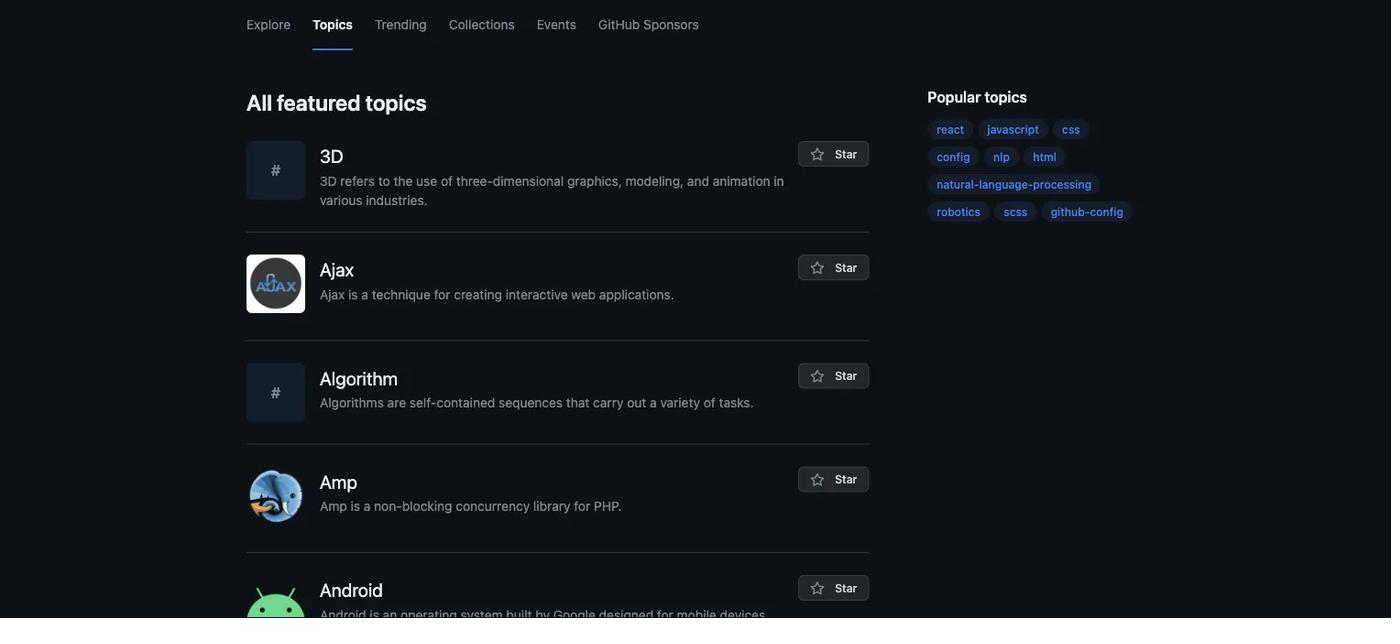 Task type: locate. For each thing, give the bounding box(es) containing it.
is inside amp amp is a non-blocking concurrency library for php.
[[351, 499, 360, 514]]

github sponsors link
[[599, 0, 699, 50]]

technique
[[372, 287, 431, 302]]

config down processing
[[1091, 205, 1124, 218]]

industries.
[[366, 193, 428, 208]]

is for ajax
[[349, 287, 358, 302]]

5 star button from the top
[[799, 576, 869, 601]]

of inside algorithm algorithms are self-contained sequences that carry out a variety of tasks.
[[704, 396, 716, 411]]

2 star from the top
[[833, 261, 858, 274]]

# for algorithm
[[271, 384, 281, 402]]

2 ajax from the top
[[320, 287, 345, 302]]

for left php.
[[574, 499, 591, 514]]

popular topics
[[928, 88, 1028, 106]]

amp
[[320, 471, 358, 493], [320, 499, 347, 514]]

self-
[[410, 396, 437, 411]]

1 vertical spatial is
[[351, 499, 360, 514]]

that
[[566, 396, 590, 411]]

collections
[[449, 17, 515, 32]]

1 vertical spatial for
[[574, 499, 591, 514]]

0 vertical spatial #
[[271, 162, 281, 179]]

applications.
[[600, 287, 675, 302]]

explore link
[[247, 0, 291, 50]]

1 horizontal spatial for
[[574, 499, 591, 514]]

#
[[271, 162, 281, 179], [271, 384, 281, 402]]

1 star image from the top
[[811, 148, 825, 162]]

amphp image
[[247, 467, 305, 526]]

topics up javascript
[[985, 88, 1028, 106]]

star for 3d
[[833, 148, 858, 160]]

0 vertical spatial star image
[[811, 370, 825, 385]]

variety
[[661, 396, 700, 411]]

is for amp
[[351, 499, 360, 514]]

0 vertical spatial for
[[434, 287, 451, 302]]

the
[[394, 173, 413, 188]]

react
[[937, 123, 965, 136]]

2 # link from the top
[[247, 364, 320, 422]]

a right out
[[650, 396, 657, 411]]

1 star image from the top
[[811, 370, 825, 385]]

is left 'non-'
[[351, 499, 360, 514]]

topics
[[313, 17, 353, 32]]

star for amp
[[833, 474, 858, 486]]

robotics link
[[928, 202, 990, 222]]

a inside ajax ajax is a technique for creating interactive web applications.
[[362, 287, 369, 302]]

of inside 3d 3d refers to the use of three-dimensional graphics, modeling, and animation in various industries.
[[441, 173, 453, 188]]

topics
[[985, 88, 1028, 106], [366, 90, 427, 116]]

0 vertical spatial of
[[441, 173, 453, 188]]

is inside ajax ajax is a technique for creating interactive web applications.
[[349, 287, 358, 302]]

1 vertical spatial #
[[271, 384, 281, 402]]

1 3d from the top
[[320, 145, 344, 167]]

topics link
[[313, 0, 353, 50]]

for
[[434, 287, 451, 302], [574, 499, 591, 514]]

2 # from the top
[[271, 384, 281, 402]]

modeling,
[[626, 173, 684, 188]]

github-
[[1051, 205, 1091, 218]]

1 vertical spatial ajax
[[320, 287, 345, 302]]

5 star from the top
[[833, 582, 858, 595]]

0 vertical spatial ajax
[[320, 259, 354, 281]]

star image
[[811, 148, 825, 162], [811, 261, 825, 276]]

4 star button from the top
[[799, 467, 869, 493]]

star image for algorithm
[[811, 370, 825, 385]]

1 star from the top
[[833, 148, 858, 160]]

# link for algorithm
[[247, 364, 320, 422]]

1 vertical spatial a
[[650, 396, 657, 411]]

2 star image from the top
[[811, 474, 825, 488]]

0 horizontal spatial for
[[434, 287, 451, 302]]

config down react
[[937, 150, 971, 163]]

graphics,
[[567, 173, 622, 188]]

all featured topics
[[247, 90, 427, 116]]

out
[[627, 396, 647, 411]]

robotics
[[937, 205, 981, 218]]

2 star button from the top
[[799, 255, 869, 281]]

star button for amp
[[799, 467, 869, 493]]

carry
[[593, 396, 624, 411]]

amp amp is a non-blocking concurrency library for php.
[[320, 471, 622, 514]]

1 horizontal spatial config
[[1091, 205, 1124, 218]]

for left creating
[[434, 287, 451, 302]]

amp right amphp "image"
[[320, 471, 358, 493]]

3d up refers
[[320, 145, 344, 167]]

0 vertical spatial amp
[[320, 471, 358, 493]]

1 # link from the top
[[247, 141, 320, 210]]

javascript link
[[979, 119, 1049, 139]]

star button for ajax
[[799, 255, 869, 281]]

star button for algorithm
[[799, 364, 869, 389]]

0 vertical spatial config
[[937, 150, 971, 163]]

a inside amp amp is a non-blocking concurrency library for php.
[[364, 499, 371, 514]]

1 vertical spatial 3d
[[320, 173, 337, 188]]

html link
[[1024, 147, 1066, 167]]

nlp
[[994, 150, 1010, 163]]

ajax
[[320, 259, 354, 281], [320, 287, 345, 302]]

1 vertical spatial amp
[[320, 499, 347, 514]]

of right use
[[441, 173, 453, 188]]

refers
[[341, 173, 375, 188]]

0 vertical spatial is
[[349, 287, 358, 302]]

star image
[[811, 370, 825, 385], [811, 474, 825, 488], [811, 582, 825, 597]]

0 horizontal spatial of
[[441, 173, 453, 188]]

sponsors
[[644, 17, 699, 32]]

config
[[937, 150, 971, 163], [1091, 205, 1124, 218]]

0 horizontal spatial config
[[937, 150, 971, 163]]

of left tasks.
[[704, 396, 716, 411]]

of
[[441, 173, 453, 188], [704, 396, 716, 411]]

scss link
[[995, 202, 1037, 222]]

1 vertical spatial star image
[[811, 261, 825, 276]]

0 vertical spatial # link
[[247, 141, 320, 210]]

library
[[534, 499, 571, 514]]

a for amp
[[364, 499, 371, 514]]

star button
[[799, 141, 869, 167], [799, 255, 869, 281], [799, 364, 869, 389], [799, 467, 869, 493], [799, 576, 869, 601]]

3 star button from the top
[[799, 364, 869, 389]]

is left technique
[[349, 287, 358, 302]]

# link
[[247, 141, 320, 210], [247, 364, 320, 422]]

html
[[1033, 150, 1057, 163]]

github sponsors
[[599, 17, 699, 32]]

2 vertical spatial star image
[[811, 582, 825, 597]]

to
[[378, 173, 390, 188]]

sequences
[[499, 396, 563, 411]]

scss
[[1004, 205, 1028, 218]]

1 horizontal spatial of
[[704, 396, 716, 411]]

4 star from the top
[[833, 474, 858, 486]]

0 vertical spatial a
[[362, 287, 369, 302]]

1 vertical spatial # link
[[247, 364, 320, 422]]

topics right 'featured'
[[366, 90, 427, 116]]

a left technique
[[362, 287, 369, 302]]

a left 'non-'
[[364, 499, 371, 514]]

3 star from the top
[[833, 370, 858, 383]]

star button for 3d
[[799, 141, 869, 167]]

3d
[[320, 145, 344, 167], [320, 173, 337, 188]]

blocking
[[402, 499, 453, 514]]

tasks.
[[719, 396, 754, 411]]

a for ajax
[[362, 287, 369, 302]]

a
[[362, 287, 369, 302], [650, 396, 657, 411], [364, 499, 371, 514]]

2 3d from the top
[[320, 173, 337, 188]]

ajax image
[[247, 255, 305, 314]]

2 star image from the top
[[811, 261, 825, 276]]

1 vertical spatial of
[[704, 396, 716, 411]]

1 vertical spatial star image
[[811, 474, 825, 488]]

3 star image from the top
[[811, 582, 825, 597]]

3d up various
[[320, 173, 337, 188]]

concurrency
[[456, 499, 530, 514]]

1 # from the top
[[271, 162, 281, 179]]

0 vertical spatial star image
[[811, 148, 825, 162]]

# down all
[[271, 162, 281, 179]]

# left algorithms
[[271, 384, 281, 402]]

0 vertical spatial 3d
[[320, 145, 344, 167]]

2 vertical spatial a
[[364, 499, 371, 514]]

star
[[833, 148, 858, 160], [833, 261, 858, 274], [833, 370, 858, 383], [833, 474, 858, 486], [833, 582, 858, 595]]

1 star button from the top
[[799, 141, 869, 167]]

algorithms
[[320, 396, 384, 411]]

is
[[349, 287, 358, 302], [351, 499, 360, 514]]

all
[[247, 90, 272, 116]]

amp left 'non-'
[[320, 499, 347, 514]]



Task type: describe. For each thing, give the bounding box(es) containing it.
featured
[[277, 90, 361, 116]]

nlp link
[[985, 147, 1019, 167]]

natural-language-processing link
[[928, 174, 1101, 194]]

and
[[688, 173, 710, 188]]

css
[[1063, 123, 1081, 136]]

1 amp from the top
[[320, 471, 358, 493]]

android link
[[320, 576, 799, 619]]

1 vertical spatial config
[[1091, 205, 1124, 218]]

javascript
[[988, 123, 1040, 136]]

explore
[[247, 17, 291, 32]]

star for ajax
[[833, 261, 858, 274]]

3d 3d refers to the use of three-dimensional graphics, modeling, and animation in various industries.
[[320, 145, 785, 208]]

github-config
[[1051, 205, 1124, 218]]

# link for 3d
[[247, 141, 320, 210]]

algorithm
[[320, 368, 398, 389]]

natural-
[[937, 178, 980, 191]]

for inside amp amp is a non-blocking concurrency library for php.
[[574, 499, 591, 514]]

contained
[[437, 396, 495, 411]]

processing
[[1034, 178, 1092, 191]]

star image for amp
[[811, 474, 825, 488]]

three-
[[456, 173, 493, 188]]

for inside ajax ajax is a technique for creating interactive web applications.
[[434, 287, 451, 302]]

collections link
[[449, 0, 515, 50]]

2 amp from the top
[[320, 499, 347, 514]]

algorithm algorithms are self-contained sequences that carry out a variety of tasks.
[[320, 368, 754, 411]]

# for 3d
[[271, 162, 281, 179]]

star image for 3d
[[811, 148, 825, 162]]

react link
[[928, 119, 974, 139]]

natural-language-processing
[[937, 178, 1092, 191]]

trending
[[375, 17, 427, 32]]

are
[[388, 396, 406, 411]]

popular
[[928, 88, 981, 106]]

non-
[[374, 499, 402, 514]]

in
[[774, 173, 785, 188]]

android image
[[247, 576, 305, 619]]

animation
[[713, 173, 771, 188]]

web
[[572, 287, 596, 302]]

css link
[[1054, 119, 1090, 139]]

language-
[[980, 178, 1034, 191]]

star for algorithm
[[833, 370, 858, 383]]

php.
[[594, 499, 622, 514]]

0 horizontal spatial topics
[[366, 90, 427, 116]]

dimensional
[[493, 173, 564, 188]]

ajax ajax is a technique for creating interactive web applications.
[[320, 259, 675, 302]]

events
[[537, 17, 577, 32]]

github-config link
[[1042, 202, 1133, 222]]

trending link
[[375, 0, 427, 50]]

use
[[416, 173, 438, 188]]

interactive
[[506, 287, 568, 302]]

1 ajax from the top
[[320, 259, 354, 281]]

creating
[[454, 287, 502, 302]]

config link
[[928, 147, 980, 167]]

star image for ajax
[[811, 261, 825, 276]]

1 horizontal spatial topics
[[985, 88, 1028, 106]]

a inside algorithm algorithms are self-contained sequences that carry out a variety of tasks.
[[650, 396, 657, 411]]

android
[[320, 580, 383, 601]]

github
[[599, 17, 640, 32]]

various
[[320, 193, 363, 208]]

events link
[[537, 0, 577, 50]]



Task type: vqa. For each thing, say whether or not it's contained in the screenshot.
the Explore
yes



